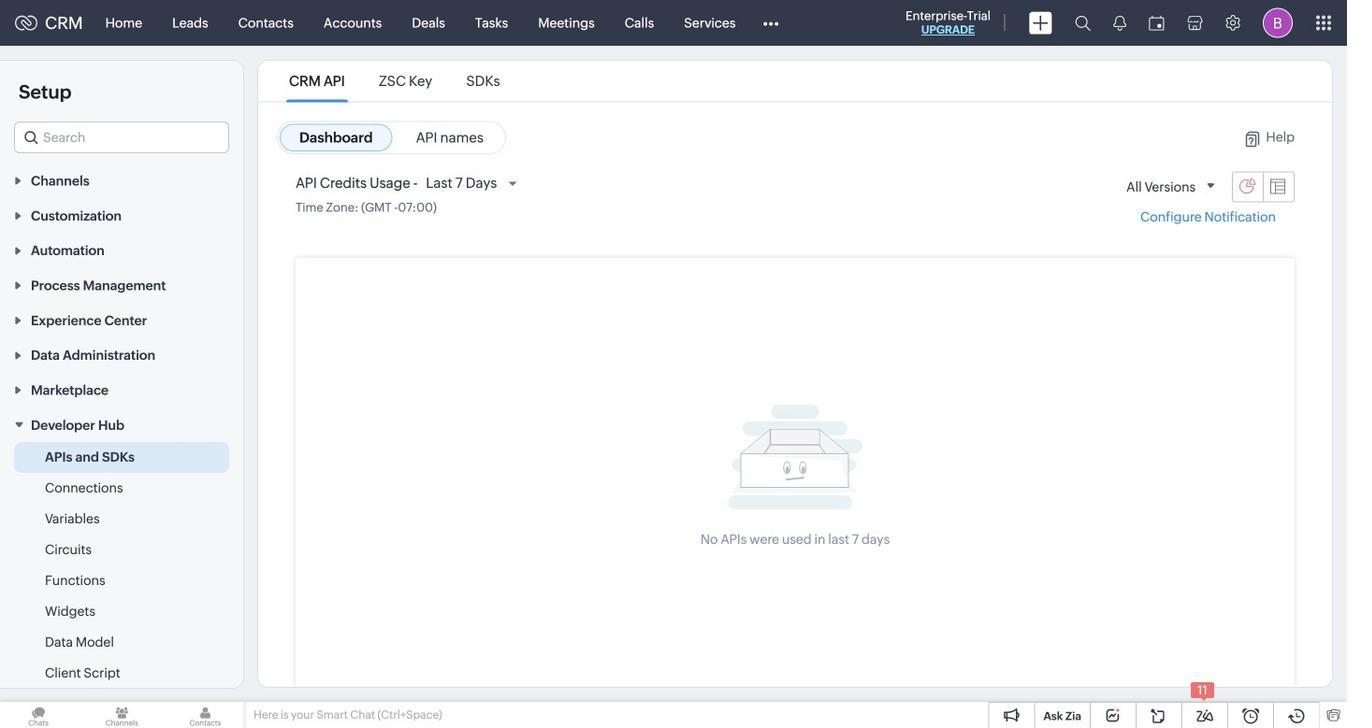 Task type: vqa. For each thing, say whether or not it's contained in the screenshot.
Chats image
yes



Task type: locate. For each thing, give the bounding box(es) containing it.
search image
[[1075, 15, 1091, 31]]

profile image
[[1263, 8, 1293, 38]]

create menu image
[[1029, 12, 1053, 34]]

None field
[[14, 122, 229, 153], [1119, 171, 1225, 203], [1119, 171, 1225, 203]]

chats image
[[0, 703, 77, 729]]

region
[[0, 442, 243, 690]]

Other Modules field
[[751, 8, 791, 38]]

calendar image
[[1149, 15, 1165, 30]]

profile element
[[1252, 0, 1304, 45]]

list
[[272, 61, 517, 102]]

search element
[[1064, 0, 1102, 46]]



Task type: describe. For each thing, give the bounding box(es) containing it.
contacts image
[[167, 703, 244, 729]]

none field search
[[14, 122, 229, 153]]

signals element
[[1102, 0, 1138, 46]]

logo image
[[15, 15, 37, 30]]

Search text field
[[15, 123, 228, 153]]

channels image
[[83, 703, 160, 729]]

create menu element
[[1018, 0, 1064, 45]]

signals image
[[1114, 15, 1127, 31]]



